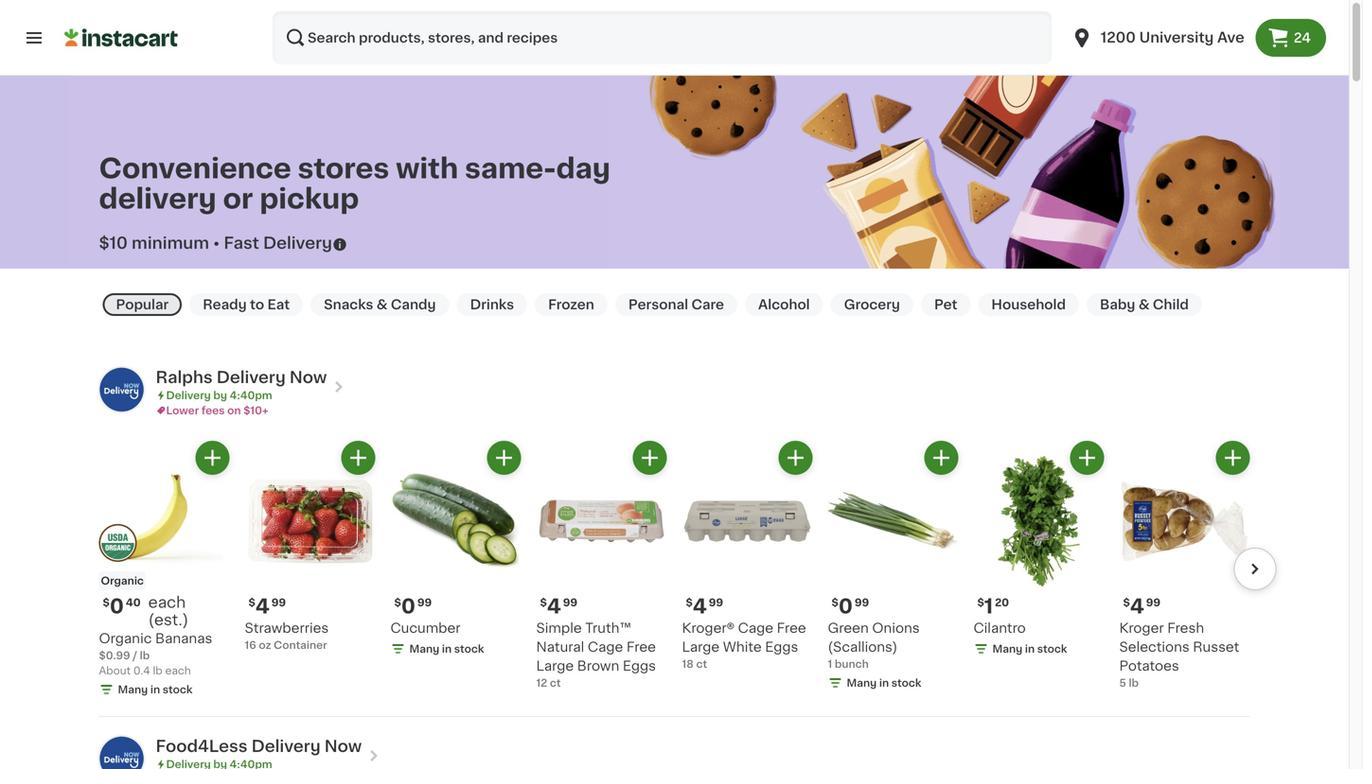 Task type: vqa. For each thing, say whether or not it's contained in the screenshot.
third "4" from the right
yes



Task type: locate. For each thing, give the bounding box(es) containing it.
1 vertical spatial eggs
[[623, 660, 656, 673]]

large
[[682, 641, 720, 654], [536, 660, 574, 673]]

2 4 from the left
[[547, 597, 561, 617]]

99 for green onions (scallions)
[[855, 598, 869, 608]]

lb inside the kroger fresh selections russet potatoes 5 lb
[[1129, 678, 1139, 689]]

organic inside $ 0 40 each (est.) organic bananas $0.99 / lb about 0.4 lb each
[[99, 632, 152, 645]]

4 99 from the left
[[709, 598, 723, 608]]

pickup
[[260, 186, 359, 213]]

in
[[442, 644, 452, 655], [1025, 644, 1035, 655], [879, 678, 889, 689], [150, 685, 160, 695]]

2 vertical spatial lb
[[1129, 678, 1139, 689]]

0 horizontal spatial large
[[536, 660, 574, 673]]

1 horizontal spatial lb
[[153, 666, 162, 676]]

organic up 40
[[101, 576, 144, 586]]

stock
[[454, 644, 484, 655], [1037, 644, 1067, 655], [891, 678, 921, 689], [163, 685, 193, 695]]

6 product group from the left
[[828, 441, 958, 691]]

1 horizontal spatial $ 0 99
[[832, 597, 869, 617]]

university
[[1139, 31, 1214, 44]]

baby & child link
[[1087, 293, 1202, 316]]

strawberries
[[245, 622, 329, 635]]

1 99 from the left
[[271, 598, 286, 608]]

8 product group from the left
[[1119, 441, 1250, 691]]

eggs
[[765, 641, 798, 654], [623, 660, 656, 673]]

6 99 from the left
[[1146, 598, 1161, 608]]

0 horizontal spatial ct
[[550, 678, 561, 689]]

& left candy
[[377, 298, 388, 311]]

truth™
[[585, 622, 631, 635]]

by
[[213, 390, 227, 401]]

None search field
[[273, 11, 1051, 64]]

99 up green
[[855, 598, 869, 608]]

large inside "kroger® cage free large white eggs 18 ct"
[[682, 641, 720, 654]]

each down bananas
[[165, 666, 191, 676]]

1 horizontal spatial add image
[[638, 446, 662, 470]]

16
[[245, 640, 256, 651]]

5 $ from the left
[[686, 598, 693, 608]]

now for food4less delivery now
[[324, 739, 362, 755]]

1 horizontal spatial 1
[[984, 597, 993, 617]]

eat
[[267, 298, 290, 311]]

5 product group from the left
[[682, 441, 813, 672]]

$ up kroger®
[[686, 598, 693, 608]]

0 horizontal spatial 1
[[828, 659, 832, 670]]

0 horizontal spatial $ 0 99
[[394, 597, 432, 617]]

organic
[[101, 576, 144, 586], [99, 632, 152, 645]]

cage inside simple truth™ natural cage free large brown eggs 12 ct
[[588, 641, 623, 654]]

99 for simple truth™ natural cage free large brown eggs
[[563, 598, 577, 608]]

2 0 from the left
[[401, 597, 415, 617]]

lb right 5
[[1129, 678, 1139, 689]]

4 for kroger® cage free large white eggs
[[693, 597, 707, 617]]

now
[[290, 370, 327, 386], [324, 739, 362, 755]]

item carousel region
[[72, 441, 1277, 709]]

0 up cucumber
[[401, 597, 415, 617]]

99 up kroger
[[1146, 598, 1161, 608]]

1 0 from the left
[[110, 597, 124, 617]]

cage up white
[[738, 622, 773, 635]]

$ for kroger fresh selections russet potatoes
[[1123, 598, 1130, 608]]

free down "truth™"
[[627, 641, 656, 654]]

1 horizontal spatial large
[[682, 641, 720, 654]]

2 99 from the left
[[417, 598, 432, 608]]

ct
[[696, 659, 707, 670], [550, 678, 561, 689]]

household link
[[978, 293, 1079, 316]]

1 horizontal spatial cage
[[738, 622, 773, 635]]

1 horizontal spatial 0
[[401, 597, 415, 617]]

3 $ 4 99 from the left
[[686, 597, 723, 617]]

0 vertical spatial free
[[777, 622, 806, 635]]

4 up strawberries
[[255, 597, 270, 617]]

4
[[255, 597, 270, 617], [547, 597, 561, 617], [693, 597, 707, 617], [1130, 597, 1144, 617]]

$ 4 99 up kroger
[[1123, 597, 1161, 617]]

add image for cilantro
[[1075, 446, 1099, 470]]

1 add image from the left
[[346, 446, 370, 470]]

2 $ from the left
[[248, 598, 255, 608]]

household
[[992, 298, 1066, 311]]

lb
[[140, 651, 150, 661], [153, 666, 162, 676], [1129, 678, 1139, 689]]

$ 4 99
[[248, 597, 286, 617], [540, 597, 577, 617], [686, 597, 723, 617], [1123, 597, 1161, 617]]

99 up simple at left bottom
[[563, 598, 577, 608]]

1 & from the left
[[377, 298, 388, 311]]

lb right /
[[140, 651, 150, 661]]

minimum
[[132, 235, 209, 251]]

1 product group from the left
[[99, 441, 230, 697]]

$ for strawberries
[[248, 598, 255, 608]]

food4less delivery now link
[[99, 725, 386, 770]]

$ 4 99 for simple
[[540, 597, 577, 617]]

ready to eat link
[[190, 293, 303, 316]]

many down 0.4
[[118, 685, 148, 695]]

3 4 from the left
[[693, 597, 707, 617]]

1 4 from the left
[[255, 597, 270, 617]]

0 horizontal spatial add image
[[201, 446, 224, 470]]

$ 0 99 for cucumber
[[394, 597, 432, 617]]

3 add image from the left
[[784, 446, 807, 470]]

1 $ from the left
[[103, 598, 110, 608]]

popular
[[116, 298, 169, 311]]

0 horizontal spatial free
[[627, 641, 656, 654]]

cilantro
[[974, 622, 1026, 635]]

0 vertical spatial organic
[[101, 576, 144, 586]]

5
[[1119, 678, 1126, 689]]

many in stock down 0.4
[[118, 685, 193, 695]]

1 vertical spatial organic
[[99, 632, 152, 645]]

3 product group from the left
[[390, 441, 521, 657]]

simple
[[536, 622, 582, 635]]

3 99 from the left
[[563, 598, 577, 608]]

0 vertical spatial ct
[[696, 659, 707, 670]]

1 horizontal spatial eggs
[[765, 641, 798, 654]]

$0.99
[[99, 651, 130, 661]]

1 vertical spatial cage
[[588, 641, 623, 654]]

in down the green onions (scallions) 1 bunch
[[879, 678, 889, 689]]

99 for strawberries
[[271, 598, 286, 608]]

1 vertical spatial now
[[324, 739, 362, 755]]

ct right '12'
[[550, 678, 561, 689]]

frozen
[[548, 298, 594, 311]]

organic up /
[[99, 632, 152, 645]]

1 left the bunch
[[828, 659, 832, 670]]

$ up 16
[[248, 598, 255, 608]]

cage
[[738, 622, 773, 635], [588, 641, 623, 654]]

4 up kroger
[[1130, 597, 1144, 617]]

russet
[[1193, 641, 1239, 654]]

$10 minimum • fast delivery
[[99, 235, 332, 251]]

eggs right brown
[[623, 660, 656, 673]]

99 up kroger®
[[709, 598, 723, 608]]

0 vertical spatial cage
[[738, 622, 773, 635]]

food4less delivery now
[[156, 739, 362, 755]]

$ for cilantro
[[977, 598, 984, 608]]

2 horizontal spatial lb
[[1129, 678, 1139, 689]]

99 for cucumber
[[417, 598, 432, 608]]

$ 4 99 up strawberries
[[248, 597, 286, 617]]

2 $ 4 99 from the left
[[540, 597, 577, 617]]

3 add image from the left
[[930, 446, 953, 470]]

6 $ from the left
[[832, 598, 839, 608]]

99
[[271, 598, 286, 608], [417, 598, 432, 608], [563, 598, 577, 608], [709, 598, 723, 608], [855, 598, 869, 608], [1146, 598, 1161, 608]]

2 add image from the left
[[638, 446, 662, 470]]

0 vertical spatial eggs
[[765, 641, 798, 654]]

add image
[[201, 446, 224, 470], [638, 446, 662, 470], [784, 446, 807, 470]]

add image for kroger® cage free large white eggs
[[784, 446, 807, 470]]

fees
[[201, 406, 225, 416]]

3 $ from the left
[[394, 598, 401, 608]]

1 vertical spatial large
[[536, 660, 574, 673]]

eggs right white
[[765, 641, 798, 654]]

ct right 18
[[696, 659, 707, 670]]

add image
[[346, 446, 370, 470], [492, 446, 516, 470], [930, 446, 953, 470], [1075, 446, 1099, 470], [1221, 446, 1245, 470]]

4 $ 4 99 from the left
[[1123, 597, 1161, 617]]

4 up kroger®
[[693, 597, 707, 617]]

1 horizontal spatial free
[[777, 622, 806, 635]]

2 horizontal spatial 0
[[839, 597, 853, 617]]

many down the bunch
[[847, 678, 877, 689]]

1 horizontal spatial &
[[1139, 298, 1150, 311]]

0 vertical spatial 1
[[984, 597, 993, 617]]

$ inside $ 1 20
[[977, 598, 984, 608]]

& right baby
[[1139, 298, 1150, 311]]

1 $ 0 99 from the left
[[394, 597, 432, 617]]

0 vertical spatial now
[[290, 370, 327, 386]]

cage down "truth™"
[[588, 641, 623, 654]]

free
[[777, 622, 806, 635], [627, 641, 656, 654]]

1 left 20
[[984, 597, 993, 617]]

$ up kroger
[[1123, 598, 1130, 608]]

1 add image from the left
[[201, 446, 224, 470]]

in down cilantro at the bottom of the page
[[1025, 644, 1035, 655]]

$10+
[[243, 406, 269, 416]]

0
[[110, 597, 124, 617], [401, 597, 415, 617], [839, 597, 853, 617]]

each up (est.)
[[148, 595, 186, 611]]

0 horizontal spatial eggs
[[623, 660, 656, 673]]

99 for kroger fresh selections russet potatoes
[[1146, 598, 1161, 608]]

0 horizontal spatial &
[[377, 298, 388, 311]]

add image for kroger fresh selections russet potatoes
[[1221, 446, 1245, 470]]

many
[[409, 644, 439, 655], [993, 644, 1023, 655], [847, 678, 877, 689], [118, 685, 148, 695]]

1 vertical spatial ct
[[550, 678, 561, 689]]

snacks & candy link
[[311, 293, 449, 316]]

0 vertical spatial each
[[148, 595, 186, 611]]

$ 4 99 for kroger
[[1123, 597, 1161, 617]]

4 up simple at left bottom
[[547, 597, 561, 617]]

$ 0 99 up cucumber
[[394, 597, 432, 617]]

$0.40 each (estimated) element
[[99, 594, 230, 629]]

2 horizontal spatial add image
[[784, 446, 807, 470]]

instacart logo image
[[64, 27, 178, 49]]

free left green
[[777, 622, 806, 635]]

1 horizontal spatial ct
[[696, 659, 707, 670]]

2 & from the left
[[1139, 298, 1150, 311]]

4 for strawberries
[[255, 597, 270, 617]]

3 0 from the left
[[839, 597, 853, 617]]

ct inside "kroger® cage free large white eggs 18 ct"
[[696, 659, 707, 670]]

$ left 40
[[103, 598, 110, 608]]

$ up cucumber
[[394, 598, 401, 608]]

$ inside $ 0 40 each (est.) organic bananas $0.99 / lb about 0.4 lb each
[[103, 598, 110, 608]]

7 $ from the left
[[977, 598, 984, 608]]

5 add image from the left
[[1221, 446, 1245, 470]]

free inside simple truth™ natural cage free large brown eggs 12 ct
[[627, 641, 656, 654]]

4 product group from the left
[[536, 441, 667, 691]]

container
[[274, 640, 327, 651]]

$ 4 99 up kroger®
[[686, 597, 723, 617]]

many in stock
[[409, 644, 484, 655], [993, 644, 1067, 655], [847, 678, 921, 689], [118, 685, 193, 695]]

5 99 from the left
[[855, 598, 869, 608]]

0 for green onions (scallions)
[[839, 597, 853, 617]]

0 up green
[[839, 597, 853, 617]]

99 up strawberries
[[271, 598, 286, 608]]

1 $ 4 99 from the left
[[248, 597, 286, 617]]

popular link
[[103, 293, 182, 316]]

1200
[[1101, 31, 1136, 44]]

each
[[148, 595, 186, 611], [165, 666, 191, 676]]

lb right 0.4
[[153, 666, 162, 676]]

0 vertical spatial large
[[682, 641, 720, 654]]

2 add image from the left
[[492, 446, 516, 470]]

0 horizontal spatial 0
[[110, 597, 124, 617]]

item badge image
[[99, 525, 137, 562]]

1 vertical spatial free
[[627, 641, 656, 654]]

$ up green
[[832, 598, 839, 608]]

baby & child
[[1100, 298, 1189, 311]]

99 up cucumber
[[417, 598, 432, 608]]

1 vertical spatial 1
[[828, 659, 832, 670]]

7 product group from the left
[[974, 441, 1104, 657]]

0 horizontal spatial lb
[[140, 651, 150, 661]]

0 left 40
[[110, 597, 124, 617]]

$ 0 99 up green
[[832, 597, 869, 617]]

1 vertical spatial each
[[165, 666, 191, 676]]

24
[[1294, 31, 1311, 44]]

$ left 20
[[977, 598, 984, 608]]

lower fees on $10+
[[166, 406, 269, 416]]

green
[[828, 622, 869, 635]]

add image for cucumber
[[492, 446, 516, 470]]

&
[[377, 298, 388, 311], [1139, 298, 1150, 311]]

food4less delivery now image
[[99, 736, 144, 770]]

2 $ 0 99 from the left
[[832, 597, 869, 617]]

many down cucumber
[[409, 644, 439, 655]]

$ up simple at left bottom
[[540, 598, 547, 608]]

large down natural on the bottom of the page
[[536, 660, 574, 673]]

0 horizontal spatial cage
[[588, 641, 623, 654]]

product group
[[99, 441, 230, 697], [245, 441, 375, 653], [390, 441, 521, 657], [536, 441, 667, 691], [682, 441, 813, 672], [828, 441, 958, 691], [974, 441, 1104, 657], [1119, 441, 1250, 691]]

stores
[[298, 155, 389, 182]]

large down kroger®
[[682, 641, 720, 654]]

4 4 from the left
[[1130, 597, 1144, 617]]

4 $ from the left
[[540, 598, 547, 608]]

$ 4 99 for kroger®
[[686, 597, 723, 617]]

delivery up 4:40pm
[[217, 370, 286, 386]]

in down $ 0 40 each (est.) organic bananas $0.99 / lb about 0.4 lb each
[[150, 685, 160, 695]]

4 add image from the left
[[1075, 446, 1099, 470]]

$ 4 99 up simple at left bottom
[[540, 597, 577, 617]]

8 $ from the left
[[1123, 598, 1130, 608]]



Task type: describe. For each thing, give the bounding box(es) containing it.
4 for kroger fresh selections russet potatoes
[[1130, 597, 1144, 617]]

large inside simple truth™ natural cage free large brown eggs 12 ct
[[536, 660, 574, 673]]

potatoes
[[1119, 660, 1179, 673]]

99 for kroger® cage free large white eggs
[[709, 598, 723, 608]]

food4less
[[156, 739, 248, 755]]

delivery by 4:40pm
[[166, 390, 272, 401]]

now for ralphs delivery now
[[290, 370, 327, 386]]

drinks
[[470, 298, 514, 311]]

convenience stores with same-day delivery or pickup
[[99, 155, 611, 213]]

delivery down pickup
[[263, 235, 332, 251]]

simple truth™ natural cage free large brown eggs 12 ct
[[536, 622, 656, 689]]

& for snacks
[[377, 298, 388, 311]]

0 vertical spatial lb
[[140, 651, 150, 661]]

oz
[[259, 640, 271, 651]]

$10
[[99, 235, 128, 251]]

baby
[[1100, 298, 1135, 311]]

to
[[250, 298, 264, 311]]

grocery
[[844, 298, 900, 311]]

4 for simple truth™ natural cage free large brown eggs
[[547, 597, 561, 617]]

add image for strawberries
[[346, 446, 370, 470]]

add image for simple truth™ natural cage free large brown eggs
[[638, 446, 662, 470]]

alcohol link
[[745, 293, 823, 316]]

grocery link
[[831, 293, 913, 316]]

convenience
[[99, 155, 291, 182]]

many down cilantro at the bottom of the page
[[993, 644, 1023, 655]]

white
[[723, 641, 762, 654]]

$ 0 99 for green onions (scallions)
[[832, 597, 869, 617]]

many in stock down the bunch
[[847, 678, 921, 689]]

/
[[133, 651, 137, 661]]

lower
[[166, 406, 199, 416]]

care
[[691, 298, 724, 311]]

kroger® cage free large white eggs 18 ct
[[682, 622, 806, 670]]

0 for cucumber
[[401, 597, 415, 617]]

4:40pm
[[230, 390, 272, 401]]

1200 university ave button
[[1059, 11, 1256, 64]]

0.4
[[133, 666, 150, 676]]

personal
[[628, 298, 688, 311]]

ave
[[1217, 31, 1245, 44]]

0 inside $ 0 40 each (est.) organic bananas $0.99 / lb about 0.4 lb each
[[110, 597, 124, 617]]

frozen link
[[535, 293, 608, 316]]

snacks
[[324, 298, 373, 311]]

drinks link
[[457, 293, 527, 316]]

$ for simple truth™ natural cage free large brown eggs
[[540, 598, 547, 608]]

many in stock down cucumber
[[409, 644, 484, 655]]

natural
[[536, 641, 584, 654]]

$ for cucumber
[[394, 598, 401, 608]]

40
[[126, 598, 141, 608]]

1200 university ave button
[[1070, 11, 1245, 64]]

green onions (scallions) 1 bunch
[[828, 622, 920, 670]]

$ 1 20
[[977, 597, 1009, 617]]

•
[[213, 235, 220, 251]]

$ 4 99 for strawberries
[[248, 597, 286, 617]]

candy
[[391, 298, 436, 311]]

12
[[536, 678, 547, 689]]

delivery up the lower
[[166, 390, 211, 401]]

eggs inside "kroger® cage free large white eggs 18 ct"
[[765, 641, 798, 654]]

1 inside the green onions (scallions) 1 bunch
[[828, 659, 832, 670]]

onions
[[872, 622, 920, 635]]

$ for kroger® cage free large white eggs
[[686, 598, 693, 608]]

free inside "kroger® cage free large white eggs 18 ct"
[[777, 622, 806, 635]]

kroger fresh selections russet potatoes 5 lb
[[1119, 622, 1239, 689]]

delivery right food4less
[[251, 739, 321, 755]]

2 product group from the left
[[245, 441, 375, 653]]

ct inside simple truth™ natural cage free large brown eggs 12 ct
[[550, 678, 561, 689]]

brown
[[577, 660, 619, 673]]

cage inside "kroger® cage free large white eggs 18 ct"
[[738, 622, 773, 635]]

bananas
[[155, 632, 212, 645]]

Search field
[[273, 11, 1051, 64]]

selections
[[1119, 641, 1190, 654]]

on
[[227, 406, 241, 416]]

many in stock down cilantro at the bottom of the page
[[993, 644, 1067, 655]]

18
[[682, 659, 694, 670]]

1200 university ave
[[1101, 31, 1245, 44]]

child
[[1153, 298, 1189, 311]]

& for baby
[[1139, 298, 1150, 311]]

1 vertical spatial lb
[[153, 666, 162, 676]]

product group containing 1
[[974, 441, 1104, 657]]

pet
[[934, 298, 957, 311]]

add image for organic bananas
[[201, 446, 224, 470]]

fresh
[[1167, 622, 1204, 635]]

24 button
[[1256, 19, 1326, 57]]

snacks & candy
[[324, 298, 436, 311]]

bunch
[[835, 659, 869, 670]]

kroger®
[[682, 622, 735, 635]]

ralphs delivery now image
[[99, 367, 144, 413]]

(est.)
[[148, 613, 189, 628]]

$ for green onions (scallions)
[[832, 598, 839, 608]]

ready
[[203, 298, 247, 311]]

strawberries 16 oz container
[[245, 622, 329, 651]]

same-
[[465, 155, 556, 182]]

about
[[99, 666, 131, 676]]

in down cucumber
[[442, 644, 452, 655]]

delivery
[[99, 186, 216, 213]]

ralphs
[[156, 370, 213, 386]]

or
[[223, 186, 253, 213]]

cucumber
[[390, 622, 461, 635]]

kroger
[[1119, 622, 1164, 635]]

eggs inside simple truth™ natural cage free large brown eggs 12 ct
[[623, 660, 656, 673]]

personal care link
[[615, 293, 737, 316]]

alcohol
[[758, 298, 810, 311]]

(scallions)
[[828, 641, 898, 654]]

fast
[[224, 235, 259, 251]]

pet link
[[921, 293, 971, 316]]

personal care
[[628, 298, 724, 311]]

day
[[556, 155, 611, 182]]

ralphs delivery now
[[156, 370, 327, 386]]

convenience stores with same-day delivery or pickup main content
[[0, 63, 1349, 770]]

20
[[995, 598, 1009, 608]]

$ 0 40 each (est.) organic bananas $0.99 / lb about 0.4 lb each
[[99, 595, 212, 676]]

ready to eat
[[203, 298, 290, 311]]

add image for green onions (scallions)
[[930, 446, 953, 470]]



